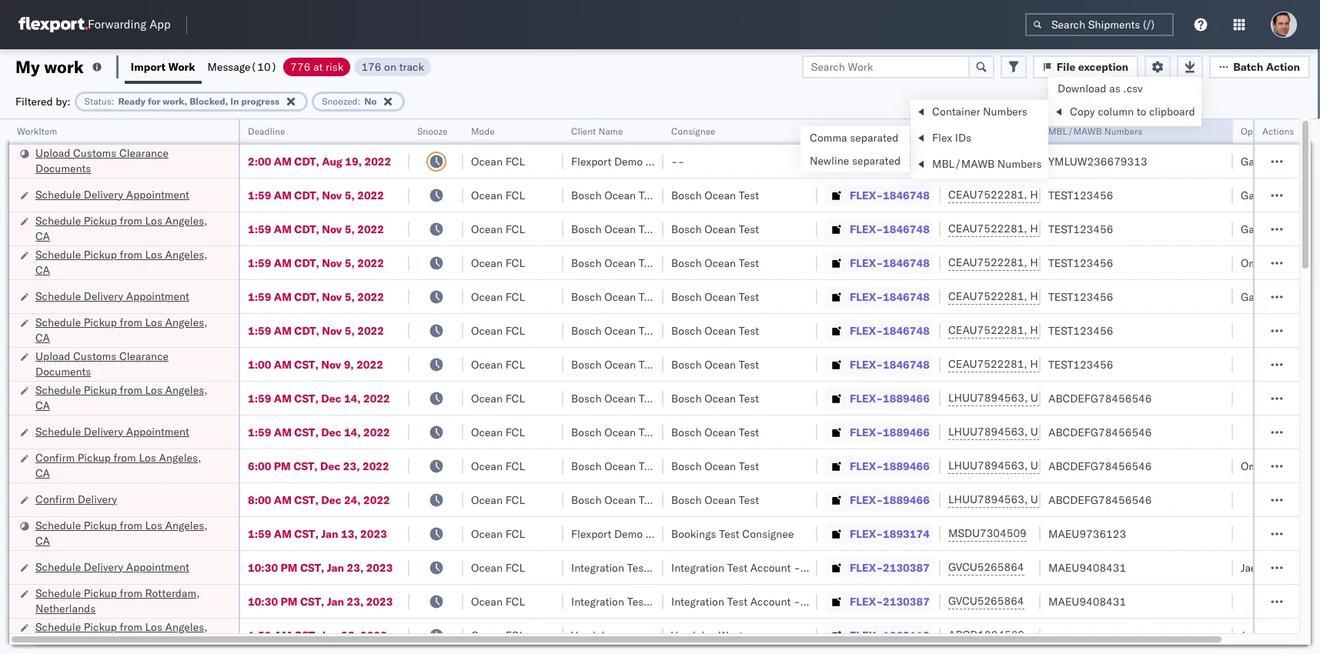 Task type: vqa. For each thing, say whether or not it's contained in the screenshot.
Schedule Delivery Appointment
yes



Task type: describe. For each thing, give the bounding box(es) containing it.
flex for flex id
[[825, 126, 843, 137]]

1 schedule delivery appointment button from the top
[[35, 187, 189, 204]]

flex- for first schedule pickup from los angeles, ca button from the top
[[850, 222, 883, 236]]

choi
[[1289, 561, 1312, 575]]

nov for schedule delivery appointment link for 1:59 am cdt, nov 5, 2022
[[322, 290, 342, 304]]

1 ceau7522281, hlxu6269489, hlxu8034992 from the top
[[949, 188, 1188, 202]]

14, for schedule pickup from los angeles, ca
[[344, 392, 361, 405]]

omkar savant for ceau7522281, hlxu6269489, hlxu8034992
[[1241, 256, 1310, 270]]

2 flex-1846748 from the top
[[850, 222, 930, 236]]

1:59 am cst, jan 13, 2023
[[248, 527, 387, 541]]

3 am from the top
[[274, 222, 292, 236]]

flex id button
[[818, 122, 926, 138]]

filtered by:
[[15, 94, 71, 108]]

gvcu5265864 for schedule delivery appointment
[[949, 561, 1025, 574]]

12 am from the top
[[274, 629, 292, 643]]

2022 for 2nd schedule pickup from los angeles, ca button schedule pickup from los angeles, ca link
[[357, 256, 384, 270]]

4 1:59 am cdt, nov 5, 2022 from the top
[[248, 290, 384, 304]]

1 am from the top
[[274, 154, 292, 168]]

11 fcl from the top
[[506, 493, 525, 507]]

copy
[[1070, 105, 1095, 119]]

mode
[[471, 126, 495, 137]]

13,
[[341, 527, 358, 541]]

pickup for schedule pickup from rotterdam, netherlands button
[[84, 586, 117, 600]]

forwarding app link
[[18, 17, 171, 32]]

batch
[[1234, 60, 1264, 74]]

deadline
[[248, 126, 285, 137]]

1 schedule delivery appointment link from the top
[[35, 187, 189, 202]]

test123456 for first schedule pickup from los angeles, ca button from the top
[[1049, 222, 1114, 236]]

176
[[361, 60, 382, 74]]

176 on track
[[361, 60, 424, 74]]

ocean fcl for 1:59 am cdt, nov 5, 2022 schedule delivery appointment 'button'
[[471, 290, 525, 304]]

8:00 am cst, dec 24, 2022
[[248, 493, 390, 507]]

1 ceau7522281, from the top
[[949, 188, 1028, 202]]

flex-1660288
[[850, 154, 930, 168]]

ocean fcl for schedule pickup from rotterdam, netherlands button
[[471, 595, 525, 609]]

cst, left 9,
[[294, 358, 319, 372]]

abcd1234560
[[949, 628, 1025, 642]]

pm for rotterdam,
[[281, 595, 298, 609]]

from for schedule pickup from los angeles, ca link for third schedule pickup from los angeles, ca button from the top of the page
[[120, 315, 142, 329]]

app
[[150, 17, 171, 32]]

container inside button
[[949, 119, 990, 131]]

1 vertical spatial 23,
[[347, 561, 364, 575]]

5 flex-1846748 from the top
[[850, 324, 930, 338]]

list box containing download as .csv
[[1049, 77, 1202, 126]]

1 cdt, from the top
[[294, 154, 319, 168]]

776
[[291, 60, 311, 74]]

by:
[[56, 94, 71, 108]]

appointment for 1:59 am cdt, nov 5, 2022
[[126, 289, 189, 303]]

1 1:59 am cdt, nov 5, 2022 from the top
[[248, 188, 384, 202]]

forwarding
[[88, 17, 147, 32]]

4 ceau7522281, hlxu6269489, hlxu8034992 from the top
[[949, 290, 1188, 303]]

snoozed : no
[[322, 95, 377, 107]]

schedule pickup from los angeles, ca for schedule pickup from los angeles, ca link for first schedule pickup from los angeles, ca button from the top
[[35, 214, 208, 243]]

6 schedule pickup from los angeles, ca button from the top
[[35, 619, 219, 652]]

(10)
[[251, 60, 277, 74]]

1 appointment from the top
[[126, 188, 189, 201]]

on
[[384, 60, 397, 74]]

angeles, for schedule pickup from los angeles, ca link corresponding to sixth schedule pickup from los angeles, ca button from the top
[[165, 620, 208, 634]]

24,
[[344, 493, 361, 507]]

mbl/mawb numbers inside list box
[[933, 157, 1042, 171]]

list box containing comma separated
[[801, 126, 910, 172]]

2023 for schedule pickup from los angeles, ca link corresponding to sixth schedule pickup from los angeles, ca button from the top
[[360, 629, 387, 643]]

2 flex- from the top
[[850, 188, 883, 202]]

newline
[[810, 154, 850, 168]]

1:59 for 1:59 am cdt, nov 5, 2022 schedule delivery appointment 'button'
[[248, 290, 271, 304]]

6 flex-1846748 from the top
[[850, 358, 930, 372]]

gaurav for upload customs clearance documents
[[1241, 154, 1276, 168]]

1 flex-1846748 from the top
[[850, 188, 930, 202]]

status : ready for work, blocked, in progress
[[84, 95, 280, 107]]

ocean fcl for schedule delivery appointment 'button' corresponding to 1:59 am cst, dec 14, 2022
[[471, 425, 525, 439]]

0 horizontal spatial --
[[671, 154, 685, 168]]

abcdefg78456546 for schedule delivery appointment
[[1049, 425, 1152, 439]]

25,
[[341, 629, 358, 643]]

3 resize handle column header from the left
[[445, 119, 464, 655]]

6 ceau7522281, from the top
[[949, 357, 1028, 371]]

batch action
[[1234, 60, 1301, 74]]

1:00 am cst, nov 9, 2022
[[248, 358, 383, 372]]

7 fcl from the top
[[506, 358, 525, 372]]

1 schedule pickup from los angeles, ca button from the top
[[35, 213, 219, 245]]

pickup for 2nd schedule pickup from los angeles, ca button
[[84, 248, 117, 261]]

progress
[[241, 95, 280, 107]]

comma separated
[[810, 131, 899, 145]]

14, for schedule delivery appointment
[[344, 425, 361, 439]]

11 am from the top
[[274, 527, 292, 541]]

maeu9736123
[[1049, 527, 1127, 541]]

flexport demo consignee for -
[[571, 154, 698, 168]]

ca for schedule pickup from los angeles, ca link associated with 3rd schedule pickup from los angeles, ca button from the bottom
[[35, 398, 50, 412]]

6 hlxu8034992 from the top
[[1112, 357, 1188, 371]]

jawla for schedule pickup from los angeles, ca
[[1279, 222, 1305, 236]]

9 am from the top
[[274, 425, 292, 439]]

1660288
[[883, 154, 930, 168]]

ca for schedule pickup from los angeles, ca link corresponding to sixth schedule pickup from los angeles, ca button from the top
[[35, 636, 50, 650]]

mbl/mawb numbers button
[[1041, 122, 1218, 138]]

cst, for sixth schedule pickup from los angeles, ca button from the top
[[294, 629, 319, 643]]

vandelay for vandelay
[[571, 629, 616, 643]]

as
[[1110, 82, 1121, 95]]

jaehyung
[[1241, 561, 1287, 575]]

1 1:59 from the top
[[248, 188, 271, 202]]

operator
[[1241, 126, 1278, 137]]

delivery for 10:30 pm cst, jan 23, 2023
[[84, 560, 123, 574]]

message
[[208, 60, 251, 74]]

4 lhuu7894563, uetu5238478 from the top
[[949, 493, 1106, 507]]

message (10)
[[208, 60, 277, 74]]

confirm delivery link
[[35, 492, 117, 507]]

container numbers button
[[941, 116, 1026, 144]]

lhuu7894563, for confirm pickup from los angeles, ca
[[949, 459, 1028, 473]]

4 lhuu7894563, from the top
[[949, 493, 1028, 507]]

4 abcdefg78456546 from the top
[[1049, 493, 1152, 507]]

2023 for schedule pickup from rotterdam, netherlands link
[[366, 595, 393, 609]]

container numbers inside button
[[949, 119, 990, 143]]

flex id
[[825, 126, 855, 137]]

10:30 pm cst, jan 23, 2023 for schedule delivery appointment
[[248, 561, 393, 575]]

import
[[131, 60, 166, 74]]

upload customs clearance documents link for 1:00 am cst, nov 9, 2022
[[35, 348, 219, 379]]

4 flex-1846748 from the top
[[850, 290, 930, 304]]

1 schedule delivery appointment from the top
[[35, 188, 189, 201]]

omkar for lhuu7894563, uetu5238478
[[1241, 459, 1274, 473]]

8:00
[[248, 493, 271, 507]]

separated for newline separated
[[852, 154, 901, 168]]

status
[[84, 95, 111, 107]]

gaurav jawla for schedule delivery appointment
[[1241, 290, 1305, 304]]

ca for fifth schedule pickup from los angeles, ca button from the top of the page schedule pickup from los angeles, ca link
[[35, 534, 50, 548]]

5 ceau7522281, hlxu6269489, hlxu8034992 from the top
[[949, 323, 1188, 337]]

container inside list box
[[933, 105, 981, 119]]

batch action button
[[1210, 55, 1311, 78]]

1:59 for fifth schedule pickup from los angeles, ca button from the top of the page
[[248, 527, 271, 541]]

cst, for confirm pickup from los angeles, ca button at the left bottom
[[294, 459, 318, 473]]

netherlands
[[35, 602, 96, 616]]

5 am from the top
[[274, 290, 292, 304]]

delivery for 1:59 am cdt, nov 5, 2022
[[84, 289, 123, 303]]

schedule pickup from los angeles, ca for fifth schedule pickup from los angeles, ca button from the top of the page schedule pickup from los angeles, ca link
[[35, 519, 208, 548]]

1 fcl from the top
[[506, 154, 525, 168]]

2 jawla from the top
[[1279, 188, 1305, 202]]

7 flex- from the top
[[850, 358, 883, 372]]

10 am from the top
[[274, 493, 292, 507]]

1 flex- from the top
[[850, 154, 883, 168]]

cst, up 1:59 am cst, jan 13, 2023
[[294, 493, 319, 507]]

schedule pickup from los angeles, ca for schedule pickup from los angeles, ca link for third schedule pickup from los angeles, ca button from the top of the page
[[35, 315, 208, 345]]

1 hlxu8034992 from the top
[[1112, 188, 1188, 202]]

1893174
[[883, 527, 930, 541]]

track
[[399, 60, 424, 74]]

1:00
[[248, 358, 271, 372]]

5, for schedule pickup from los angeles, ca link for first schedule pickup from los angeles, ca button from the top
[[345, 222, 355, 236]]

2 fcl from the top
[[506, 188, 525, 202]]

ocean fcl for confirm pickup from los angeles, ca button at the left bottom
[[471, 459, 525, 473]]

776 at risk
[[291, 60, 344, 74]]

los for 2nd schedule pickup from los angeles, ca button
[[145, 248, 162, 261]]

2:00
[[248, 154, 271, 168]]

flex- for 2nd schedule pickup from los angeles, ca button
[[850, 256, 883, 270]]

import work
[[131, 60, 195, 74]]

cst, for 3rd schedule pickup from los angeles, ca button from the bottom
[[294, 392, 319, 405]]

no
[[364, 95, 377, 107]]

my
[[15, 56, 40, 77]]

4 5, from the top
[[345, 290, 355, 304]]

ceau7522281, for 2nd schedule pickup from los angeles, ca button
[[949, 256, 1028, 270]]

karl for schedule pickup from rotterdam, netherlands
[[803, 595, 823, 609]]

client
[[571, 126, 596, 137]]

jawla for schedule delivery appointment
[[1279, 290, 1305, 304]]

8 resize handle column header from the left
[[1023, 119, 1041, 655]]

8 am from the top
[[274, 392, 292, 405]]

schedule delivery appointment for 1:59 am cdt, nov 5, 2022
[[35, 289, 189, 303]]

schedule pickup from los angeles, ca link for third schedule pickup from los angeles, ca button from the top of the page
[[35, 315, 219, 345]]

lagerfeld for schedule delivery appointment
[[826, 561, 872, 575]]

schedule for schedule delivery appointment 'button' corresponding to 1:59 am cst, dec 14, 2022
[[35, 425, 81, 439]]

6:00 pm cst, dec 23, 2022
[[248, 459, 389, 473]]

nov for schedule pickup from los angeles, ca link for first schedule pickup from los angeles, ca button from the top
[[322, 222, 342, 236]]

ceau7522281, for third schedule pickup from los angeles, ca button from the top of the page
[[949, 323, 1028, 337]]

10 resize handle column header from the left
[[1281, 119, 1300, 655]]

schedule delivery appointment link for 10:30 pm cst, jan 23, 2023
[[35, 559, 189, 575]]

account for schedule delivery appointment
[[751, 561, 791, 575]]

3 flex-1846748 from the top
[[850, 256, 930, 270]]

1 test123456 from the top
[[1049, 188, 1114, 202]]

10:30 pm cst, jan 23, 2023 for schedule pickup from rotterdam, netherlands
[[248, 595, 393, 609]]

pickup for first schedule pickup from los angeles, ca button from the top
[[84, 214, 117, 228]]

schedule pickup from los angeles, ca link for 3rd schedule pickup from los angeles, ca button from the bottom
[[35, 382, 219, 413]]

cdt, for first schedule pickup from los angeles, ca button from the top
[[294, 222, 319, 236]]

6 test123456 from the top
[[1049, 358, 1114, 372]]

cdt, for third schedule pickup from los angeles, ca button from the top of the page
[[294, 324, 319, 338]]

work
[[168, 60, 195, 74]]

.csv
[[1124, 82, 1143, 95]]

confirm for confirm delivery
[[35, 492, 75, 506]]

2 gaurav from the top
[[1241, 188, 1276, 202]]

4 uetu5238478 from the top
[[1031, 493, 1106, 507]]

filtered
[[15, 94, 53, 108]]

confirm for confirm pickup from los angeles, ca
[[35, 451, 75, 465]]

flex-2130387 for schedule delivery appointment
[[850, 561, 930, 575]]

confirm delivery button
[[35, 492, 117, 509]]

4 schedule pickup from los angeles, ca button from the top
[[35, 382, 219, 415]]

for
[[148, 95, 160, 107]]

ocean fcl for fifth schedule pickup from los angeles, ca button from the top of the page
[[471, 527, 525, 541]]

pm for los
[[274, 459, 291, 473]]

newline separated
[[810, 154, 901, 168]]

11 ocean fcl from the top
[[471, 493, 525, 507]]

ca for schedule pickup from los angeles, ca link for first schedule pickup from los angeles, ca button from the top
[[35, 229, 50, 243]]

2 schedule pickup from los angeles, ca button from the top
[[35, 247, 219, 279]]

mode button
[[464, 122, 548, 138]]

2130387 for schedule pickup from rotterdam, netherlands
[[883, 595, 930, 609]]

5 schedule pickup from los angeles, ca button from the top
[[35, 518, 219, 550]]

schedule pickup from rotterdam, netherlands link
[[35, 586, 219, 616]]

name
[[599, 126, 623, 137]]

file
[[1057, 60, 1076, 74]]

7 am from the top
[[274, 358, 292, 372]]

2022 for schedule delivery appointment link related to 1:59 am cst, dec 14, 2022
[[363, 425, 390, 439]]

demo for bookings
[[614, 527, 643, 541]]

numbers inside button
[[1105, 126, 1143, 137]]

4 am from the top
[[274, 256, 292, 270]]

schedule pickup from rotterdam, netherlands
[[35, 586, 200, 616]]

2022 for schedule pickup from los angeles, ca link associated with 3rd schedule pickup from los angeles, ca button from the bottom
[[363, 392, 390, 405]]

column
[[1098, 105, 1134, 119]]

flex-1662119
[[850, 629, 930, 643]]

1:59 for third schedule pickup from los angeles, ca button from the top of the page
[[248, 324, 271, 338]]

3 ceau7522281, hlxu6269489, hlxu8034992 from the top
[[949, 256, 1188, 270]]

aug
[[322, 154, 343, 168]]

1 ocean fcl from the top
[[471, 154, 525, 168]]

1 hlxu6269489, from the top
[[1031, 188, 1109, 202]]

2 cdt, from the top
[[294, 188, 319, 202]]

download as .csv
[[1058, 82, 1143, 95]]

19,
[[345, 154, 362, 168]]

clearance for 2:00 am cdt, aug 19, 2022
[[119, 146, 169, 160]]

11 flex- from the top
[[850, 493, 883, 507]]

6 ceau7522281, hlxu6269489, hlxu8034992 from the top
[[949, 357, 1188, 371]]

test123456 for 1:59 am cdt, nov 5, 2022 schedule delivery appointment 'button'
[[1049, 290, 1114, 304]]

schedule delivery appointment for 1:59 am cst, dec 14, 2022
[[35, 425, 189, 439]]

1662119
[[883, 629, 930, 643]]

los for 3rd schedule pickup from los angeles, ca button from the bottom
[[145, 383, 162, 397]]

customs for 2:00 am cdt, aug 19, 2022
[[73, 146, 116, 160]]

1 1846748 from the top
[[883, 188, 930, 202]]

account for schedule pickup from rotterdam, netherlands
[[751, 595, 791, 609]]

gvcu5265864 for schedule pickup from rotterdam, netherlands
[[949, 594, 1025, 608]]

angeles, for confirm pickup from los angeles, ca link
[[159, 451, 201, 465]]

to
[[1137, 105, 1147, 119]]

ymluw236679313
[[1049, 154, 1148, 168]]

ready
[[118, 95, 146, 107]]

ocean fcl for 2nd schedule pickup from los angeles, ca button
[[471, 256, 525, 270]]

6 hlxu6269489, from the top
[[1031, 357, 1109, 371]]

2 am from the top
[[274, 188, 292, 202]]



Task type: locate. For each thing, give the bounding box(es) containing it.
1 vertical spatial lagerfeld
[[826, 595, 872, 609]]

1 vertical spatial demo
[[614, 527, 643, 541]]

flex- for schedule delivery appointment 'button' corresponding to 10:30 pm cst, jan 23, 2023
[[850, 561, 883, 575]]

0 horizontal spatial vandelay
[[571, 629, 616, 643]]

jaehyung choi -
[[1241, 561, 1321, 575]]

12 fcl from the top
[[506, 527, 525, 541]]

0 vertical spatial integration test account - karl lagerfeld
[[671, 561, 872, 575]]

2 ceau7522281, from the top
[[949, 222, 1028, 236]]

5 ca from the top
[[35, 466, 50, 480]]

2 gaurav jawla from the top
[[1241, 188, 1305, 202]]

10:30 pm cst, jan 23, 2023 down 1:59 am cst, jan 13, 2023
[[248, 561, 393, 575]]

snooze
[[417, 126, 448, 137]]

10:30 for schedule pickup from rotterdam, netherlands
[[248, 595, 278, 609]]

-- down consignee "button"
[[671, 154, 685, 168]]

0 vertical spatial documents
[[35, 161, 91, 175]]

flex- for 3rd schedule pickup from los angeles, ca button from the bottom
[[850, 392, 883, 405]]

1 vertical spatial omkar
[[1241, 459, 1274, 473]]

fcl for 2nd schedule pickup from los angeles, ca button
[[506, 256, 525, 270]]

15 ocean fcl from the top
[[471, 629, 525, 643]]

actions
[[1263, 126, 1295, 137]]

schedule delivery appointment
[[35, 188, 189, 201], [35, 289, 189, 303], [35, 425, 189, 439], [35, 560, 189, 574]]

0 vertical spatial account
[[751, 561, 791, 575]]

6:00
[[248, 459, 271, 473]]

4 1889466 from the top
[[883, 493, 930, 507]]

6 schedule pickup from los angeles, ca from the top
[[35, 620, 208, 650]]

10:30 down 1:59 am cst, jan 13, 2023
[[248, 561, 278, 575]]

rotterdam,
[[145, 586, 200, 600]]

west
[[719, 629, 743, 643]]

1 vertical spatial container numbers
[[949, 119, 990, 143]]

jan left 25,
[[321, 629, 338, 643]]

2 ocean fcl from the top
[[471, 188, 525, 202]]

confirm down confirm pickup from los angeles, ca
[[35, 492, 75, 506]]

0 vertical spatial upload customs clearance documents
[[35, 146, 169, 175]]

1 account from the top
[[751, 561, 791, 575]]

1 vertical spatial maeu9408431
[[1049, 595, 1127, 609]]

1 horizontal spatial :
[[358, 95, 361, 107]]

1 vertical spatial upload
[[35, 349, 70, 363]]

13 fcl from the top
[[506, 561, 525, 575]]

0 vertical spatial 10:30 pm cst, jan 23, 2023
[[248, 561, 393, 575]]

6 schedule from the top
[[35, 383, 81, 397]]

23, up 25,
[[347, 595, 364, 609]]

2:00 am cdt, aug 19, 2022
[[248, 154, 391, 168]]

account
[[751, 561, 791, 575], [751, 595, 791, 609]]

1 horizontal spatial --
[[1049, 629, 1062, 643]]

separated up flex-1660288
[[850, 131, 899, 145]]

1 vertical spatial integration test account - karl lagerfeld
[[671, 595, 872, 609]]

1 vertical spatial separated
[[852, 154, 901, 168]]

flex left the id
[[825, 126, 843, 137]]

2 ceau7522281, hlxu6269489, hlxu8034992 from the top
[[949, 222, 1188, 236]]

forwarding app
[[88, 17, 171, 32]]

4 schedule delivery appointment from the top
[[35, 560, 189, 574]]

1846748 for 2nd schedule pickup from los angeles, ca button
[[883, 256, 930, 270]]

hlxu6269489, for 1:59 am cdt, nov 5, 2022 schedule delivery appointment 'button'
[[1031, 290, 1109, 303]]

1 vertical spatial 14,
[[344, 425, 361, 439]]

: for snoozed
[[358, 95, 361, 107]]

2 schedule pickup from los angeles, ca from the top
[[35, 248, 208, 277]]

4 schedule pickup from los angeles, ca from the top
[[35, 383, 208, 412]]

--
[[671, 154, 685, 168], [1049, 629, 1062, 643]]

integration test account - karl lagerfeld down bookings test consignee
[[671, 561, 872, 575]]

3 cdt, from the top
[[294, 222, 319, 236]]

omkar savant for lhuu7894563, uetu5238478
[[1241, 459, 1310, 473]]

maeu9408431 for schedule delivery appointment
[[1049, 561, 1127, 575]]

3 1846748 from the top
[[883, 256, 930, 270]]

9 schedule from the top
[[35, 560, 81, 574]]

numbers inside container numbers
[[949, 132, 987, 143]]

2130387 down 1893174
[[883, 561, 930, 575]]

3 ca from the top
[[35, 331, 50, 345]]

clipboard
[[1150, 105, 1196, 119]]

1 omkar from the top
[[1241, 256, 1274, 270]]

0 vertical spatial karl
[[803, 561, 823, 575]]

1:59 am cst, dec 14, 2022 up 6:00 pm cst, dec 23, 2022
[[248, 425, 390, 439]]

import work button
[[125, 49, 201, 84]]

2 vertical spatial 23,
[[347, 595, 364, 609]]

1 5, from the top
[[345, 188, 355, 202]]

4 hlxu6269489, from the top
[[1031, 290, 1109, 303]]

5 1846748 from the top
[[883, 324, 930, 338]]

14, down 9,
[[344, 392, 361, 405]]

1 vertical spatial customs
[[73, 349, 116, 363]]

from
[[120, 214, 142, 228], [120, 248, 142, 261], [120, 315, 142, 329], [120, 383, 142, 397], [114, 451, 136, 465], [120, 519, 142, 532], [120, 586, 142, 600], [120, 620, 142, 634]]

delivery for 1:59 am cst, dec 14, 2022
[[84, 425, 123, 439]]

12 ocean fcl from the top
[[471, 527, 525, 541]]

customs
[[73, 146, 116, 160], [73, 349, 116, 363]]

ocean fcl
[[471, 154, 525, 168], [471, 188, 525, 202], [471, 222, 525, 236], [471, 256, 525, 270], [471, 290, 525, 304], [471, 324, 525, 338], [471, 358, 525, 372], [471, 392, 525, 405], [471, 425, 525, 439], [471, 459, 525, 473], [471, 493, 525, 507], [471, 527, 525, 541], [471, 561, 525, 575], [471, 595, 525, 609], [471, 629, 525, 643]]

ca for confirm pickup from los angeles, ca link
[[35, 466, 50, 480]]

0 vertical spatial upload
[[35, 146, 70, 160]]

confirm up the confirm delivery link
[[35, 451, 75, 465]]

23, up 24,
[[343, 459, 360, 473]]

integration test account - karl lagerfeld up west
[[671, 595, 872, 609]]

1 vertical spatial flexport demo consignee
[[571, 527, 698, 541]]

flex-1889466 for schedule pickup from los angeles, ca
[[850, 392, 930, 405]]

6 resize handle column header from the left
[[799, 119, 818, 655]]

container up "flex ids"
[[933, 105, 981, 119]]

8 1:59 from the top
[[248, 527, 271, 541]]

3 1889466 from the top
[[883, 459, 930, 473]]

1846748 for third schedule pickup from los angeles, ca button from the top of the page
[[883, 324, 930, 338]]

1 vertical spatial container
[[949, 119, 990, 131]]

flexport for bookings test consignee
[[571, 527, 612, 541]]

0 horizontal spatial flex
[[825, 126, 843, 137]]

23,
[[343, 459, 360, 473], [347, 561, 364, 575], [347, 595, 364, 609]]

confirm pickup from los angeles, ca link
[[35, 450, 219, 481]]

flex-1893174
[[850, 527, 930, 541]]

2 integration from the top
[[671, 595, 725, 609]]

cst, up 6:00 pm cst, dec 23, 2022
[[294, 425, 319, 439]]

0 vertical spatial upload customs clearance documents link
[[35, 145, 219, 176]]

pickup for third schedule pickup from los angeles, ca button from the top of the page
[[84, 315, 117, 329]]

pm up the "1:59 am cst, jan 25, 2023"
[[281, 595, 298, 609]]

0 vertical spatial gvcu5265864
[[949, 561, 1025, 574]]

2 lhuu7894563, from the top
[[949, 425, 1028, 439]]

2 uetu5238478 from the top
[[1031, 425, 1106, 439]]

dec up 6:00 pm cst, dec 23, 2022
[[321, 425, 341, 439]]

2 resize handle column header from the left
[[391, 119, 410, 655]]

6 am from the top
[[274, 324, 292, 338]]

1 1889466 from the top
[[883, 392, 930, 405]]

comma
[[810, 131, 848, 145]]

upload customs clearance documents link for 2:00 am cdt, aug 19, 2022
[[35, 145, 219, 176]]

upload customs clearance documents for 1:00 am cst, nov 9, 2022
[[35, 349, 169, 378]]

7 ocean fcl from the top
[[471, 358, 525, 372]]

cst, left 25,
[[294, 629, 319, 643]]

gaurav for schedule pickup from los angeles, ca
[[1241, 222, 1276, 236]]

angeles, for schedule pickup from los angeles, ca link for third schedule pickup from los angeles, ca button from the top of the page
[[165, 315, 208, 329]]

confirm delivery
[[35, 492, 117, 506]]

9 ocean fcl from the top
[[471, 425, 525, 439]]

10:30 for schedule delivery appointment
[[248, 561, 278, 575]]

2 savant from the top
[[1277, 459, 1310, 473]]

gvcu5265864 up abcd1234560
[[949, 594, 1025, 608]]

0 vertical spatial demo
[[614, 154, 643, 168]]

2 omkar from the top
[[1241, 459, 1274, 473]]

2 integration test account - karl lagerfeld from the top
[[671, 595, 872, 609]]

cdt,
[[294, 154, 319, 168], [294, 188, 319, 202], [294, 222, 319, 236], [294, 256, 319, 270], [294, 290, 319, 304], [294, 324, 319, 338]]

1 flex-2130387 from the top
[[850, 561, 930, 575]]

1 vertical spatial upload customs clearance documents
[[35, 349, 169, 378]]

0 vertical spatial savant
[[1277, 256, 1310, 270]]

0 vertical spatial lagerfeld
[[826, 561, 872, 575]]

1 flex-1889466 from the top
[[850, 392, 930, 405]]

clearance for 1:00 am cst, nov 9, 2022
[[119, 349, 169, 363]]

3 hlxu8034992 from the top
[[1112, 256, 1188, 270]]

flex
[[825, 126, 843, 137], [933, 131, 953, 145]]

flex- for third schedule pickup from los angeles, ca button from the top of the page
[[850, 324, 883, 338]]

2 flex-1889466 from the top
[[850, 425, 930, 439]]

cst, for schedule delivery appointment 'button' corresponding to 1:59 am cst, dec 14, 2022
[[294, 425, 319, 439]]

3 schedule pickup from los angeles, ca button from the top
[[35, 315, 219, 347]]

0 vertical spatial omkar
[[1241, 256, 1274, 270]]

cst, down 8:00 am cst, dec 24, 2022
[[294, 527, 319, 541]]

integration up vandelay west
[[671, 595, 725, 609]]

los
[[145, 214, 162, 228], [145, 248, 162, 261], [145, 315, 162, 329], [145, 383, 162, 397], [139, 451, 156, 465], [145, 519, 162, 532], [145, 620, 162, 634]]

Search Work text field
[[802, 55, 970, 78]]

jan for fifth schedule pickup from los angeles, ca button from the top of the page schedule pickup from los angeles, ca link
[[321, 527, 338, 541]]

ocean fcl for third schedule pickup from los angeles, ca button from the top of the page
[[471, 324, 525, 338]]

workitem
[[17, 126, 57, 137]]

1 horizontal spatial vandelay
[[671, 629, 716, 643]]

fcl for schedule pickup from rotterdam, netherlands button
[[506, 595, 525, 609]]

from inside schedule pickup from rotterdam, netherlands
[[120, 586, 142, 600]]

1 vertical spatial upload customs clearance documents button
[[35, 348, 219, 381]]

lhuu7894563, uetu5238478 for schedule delivery appointment
[[949, 425, 1106, 439]]

flex- for 1:59 am cdt, nov 5, 2022 schedule delivery appointment 'button'
[[850, 290, 883, 304]]

1 lhuu7894563, uetu5238478 from the top
[[949, 391, 1106, 405]]

flex-2130387 down flex-1893174
[[850, 561, 930, 575]]

1 abcdefg78456546 from the top
[[1049, 392, 1152, 405]]

2023 up the "1:59 am cst, jan 25, 2023"
[[366, 595, 393, 609]]

flex-2130387 up "flex-1662119"
[[850, 595, 930, 609]]

test123456
[[1049, 188, 1114, 202], [1049, 222, 1114, 236], [1049, 256, 1114, 270], [1049, 290, 1114, 304], [1049, 324, 1114, 338], [1049, 358, 1114, 372]]

1:59 am cst, dec 14, 2022
[[248, 392, 390, 405], [248, 425, 390, 439]]

Search Shipments (/) text field
[[1026, 13, 1174, 36]]

blocked,
[[190, 95, 228, 107]]

2023 right 25,
[[360, 629, 387, 643]]

angeles, for schedule pickup from los angeles, ca link for first schedule pickup from los angeles, ca button from the top
[[165, 214, 208, 228]]

delivery
[[84, 188, 123, 201], [84, 289, 123, 303], [84, 425, 123, 439], [78, 492, 117, 506], [84, 560, 123, 574]]

cst, up the "1:59 am cst, jan 25, 2023"
[[300, 595, 324, 609]]

1 horizontal spatial flex
[[933, 131, 953, 145]]

from for fifth schedule pickup from los angeles, ca button from the top of the page schedule pickup from los angeles, ca link
[[120, 519, 142, 532]]

0 vertical spatial clearance
[[119, 146, 169, 160]]

integration down the bookings
[[671, 561, 725, 575]]

schedule pickup from los angeles, ca
[[35, 214, 208, 243], [35, 248, 208, 277], [35, 315, 208, 345], [35, 383, 208, 412], [35, 519, 208, 548], [35, 620, 208, 650]]

from for confirm pickup from los angeles, ca link
[[114, 451, 136, 465]]

14, up 6:00 pm cst, dec 23, 2022
[[344, 425, 361, 439]]

schedule delivery appointment link for 1:59 am cdt, nov 5, 2022
[[35, 288, 189, 304]]

pm right 6:00 at the left of page
[[274, 459, 291, 473]]

confirm pickup from los angeles, ca button
[[35, 450, 219, 482]]

2022 for schedule pickup from los angeles, ca link for first schedule pickup from los angeles, ca button from the top
[[357, 222, 384, 236]]

2 vertical spatial pm
[[281, 595, 298, 609]]

2 upload customs clearance documents button from the top
[[35, 348, 219, 381]]

cst, down 1:59 am cst, jan 13, 2023
[[300, 561, 324, 575]]

omkar
[[1241, 256, 1274, 270], [1241, 459, 1274, 473]]

lagerfeld up "flex-1662119"
[[826, 595, 872, 609]]

from for schedule pickup from los angeles, ca link for first schedule pickup from los angeles, ca button from the top
[[120, 214, 142, 228]]

separated for comma separated
[[850, 131, 899, 145]]

dec down 1:00 am cst, nov 9, 2022
[[321, 392, 341, 405]]

6 schedule pickup from los angeles, ca link from the top
[[35, 619, 219, 650]]

: left ready
[[111, 95, 114, 107]]

10:30 up the "1:59 am cst, jan 25, 2023"
[[248, 595, 278, 609]]

mbl/mawb down "copy"
[[1049, 126, 1102, 137]]

3 schedule delivery appointment button from the top
[[35, 424, 189, 441]]

nov
[[322, 188, 342, 202], [322, 222, 342, 236], [322, 256, 342, 270], [322, 290, 342, 304], [322, 324, 342, 338], [321, 358, 341, 372]]

exception
[[1079, 60, 1129, 74]]

0 horizontal spatial mbl/mawb
[[933, 157, 995, 171]]

1 jawla from the top
[[1279, 154, 1305, 168]]

0 vertical spatial 14,
[[344, 392, 361, 405]]

mbl/mawb inside button
[[1049, 126, 1102, 137]]

savant for ceau7522281, hlxu6269489, hlxu8034992
[[1277, 256, 1310, 270]]

1 vertical spatial account
[[751, 595, 791, 609]]

23, for rotterdam,
[[347, 595, 364, 609]]

1 vertical spatial 10:30
[[248, 595, 278, 609]]

upload customs clearance documents button for 1:00 am cst, nov 9, 2022
[[35, 348, 219, 381]]

12 flex- from the top
[[850, 527, 883, 541]]

upload customs clearance documents button
[[35, 145, 219, 177], [35, 348, 219, 381]]

2022 for schedule pickup from los angeles, ca link for third schedule pickup from los angeles, ca button from the top of the page
[[357, 324, 384, 338]]

bookings
[[671, 527, 717, 541]]

1 vertical spatial pm
[[281, 561, 298, 575]]

0 vertical spatial omkar savant
[[1241, 256, 1310, 270]]

3 gaurav from the top
[[1241, 222, 1276, 236]]

ocean fcl for sixth schedule pickup from los angeles, ca button from the top
[[471, 629, 525, 643]]

at
[[313, 60, 323, 74]]

0 vertical spatial confirm
[[35, 451, 75, 465]]

list box containing container numbers
[[911, 100, 1048, 179]]

dec left 24,
[[321, 493, 341, 507]]

fcl for sixth schedule pickup from los angeles, ca button from the top
[[506, 629, 525, 643]]

-- right abcd1234560
[[1049, 629, 1062, 643]]

1 upload from the top
[[35, 146, 70, 160]]

schedule inside schedule pickup from rotterdam, netherlands
[[35, 586, 81, 600]]

schedule delivery appointment link
[[35, 187, 189, 202], [35, 288, 189, 304], [35, 424, 189, 439], [35, 559, 189, 575]]

nov for schedule pickup from los angeles, ca link for third schedule pickup from los angeles, ca button from the top of the page
[[322, 324, 342, 338]]

mbl/mawb
[[1049, 126, 1102, 137], [933, 157, 995, 171]]

lhuu7894563, uetu5238478
[[949, 391, 1106, 405], [949, 425, 1106, 439], [949, 459, 1106, 473], [949, 493, 1106, 507]]

1846748 for first schedule pickup from los angeles, ca button from the top
[[883, 222, 930, 236]]

container up caiu7969337
[[949, 119, 990, 131]]

ca
[[35, 229, 50, 243], [35, 263, 50, 277], [35, 331, 50, 345], [35, 398, 50, 412], [35, 466, 50, 480], [35, 534, 50, 548], [35, 636, 50, 650]]

: left the no
[[358, 95, 361, 107]]

10:30 pm cst, jan 23, 2023 up the "1:59 am cst, jan 25, 2023"
[[248, 595, 393, 609]]

1 vertical spatial flex-2130387
[[850, 595, 930, 609]]

7 schedule from the top
[[35, 425, 81, 439]]

1 horizontal spatial mbl/mawb numbers
[[1049, 126, 1143, 137]]

1 vertical spatial karl
[[803, 595, 823, 609]]

flexport. image
[[18, 17, 88, 32]]

ids
[[955, 131, 972, 145]]

1 vertical spatial 1:59 am cst, dec 14, 2022
[[248, 425, 390, 439]]

2 schedule delivery appointment button from the top
[[35, 288, 189, 305]]

1:59
[[248, 188, 271, 202], [248, 222, 271, 236], [248, 256, 271, 270], [248, 290, 271, 304], [248, 324, 271, 338], [248, 392, 271, 405], [248, 425, 271, 439], [248, 527, 271, 541], [248, 629, 271, 643]]

1 customs from the top
[[73, 146, 116, 160]]

1 vertical spatial savant
[[1277, 459, 1310, 473]]

fcl for first schedule pickup from los angeles, ca button from the top
[[506, 222, 525, 236]]

3 fcl from the top
[[506, 222, 525, 236]]

0 vertical spatial customs
[[73, 146, 116, 160]]

gvcu5265864 down "msdu7304509"
[[949, 561, 1025, 574]]

1:59 am cst, jan 25, 2023
[[248, 629, 387, 643]]

confirm inside confirm pickup from los angeles, ca
[[35, 451, 75, 465]]

0 vertical spatial 2130387
[[883, 561, 930, 575]]

separated
[[850, 131, 899, 145], [852, 154, 901, 168]]

flex-1662119 button
[[825, 625, 933, 646], [825, 625, 933, 646]]

6 1846748 from the top
[[883, 358, 930, 372]]

uetu5238478
[[1031, 391, 1106, 405], [1031, 425, 1106, 439], [1031, 459, 1106, 473], [1031, 493, 1106, 507]]

0 horizontal spatial :
[[111, 95, 114, 107]]

ocean fcl for schedule delivery appointment 'button' corresponding to 10:30 pm cst, jan 23, 2023
[[471, 561, 525, 575]]

flex-1889466
[[850, 392, 930, 405], [850, 425, 930, 439], [850, 459, 930, 473], [850, 493, 930, 507]]

confirm pickup from los angeles, ca
[[35, 451, 201, 480]]

schedule pickup from los angeles, ca link for first schedule pickup from los angeles, ca button from the top
[[35, 213, 219, 244]]

1:59 for 3rd schedule pickup from los angeles, ca button from the bottom
[[248, 392, 271, 405]]

work,
[[163, 95, 187, 107]]

2 customs from the top
[[73, 349, 116, 363]]

mbl/mawb numbers down "copy"
[[1049, 126, 1143, 137]]

gvcu5265864
[[949, 561, 1025, 574], [949, 594, 1025, 608]]

flexport demo consignee
[[571, 154, 698, 168], [571, 527, 698, 541]]

resize handle column header for client name
[[645, 119, 664, 655]]

cst, up 8:00 am cst, dec 24, 2022
[[294, 459, 318, 473]]

2 horizontal spatial list box
[[1049, 77, 1202, 126]]

delivery inside button
[[78, 492, 117, 506]]

2 upload customs clearance documents link from the top
[[35, 348, 219, 379]]

schedule for 2nd schedule pickup from los angeles, ca button
[[35, 248, 81, 261]]

3 abcdefg78456546 from the top
[[1049, 459, 1152, 473]]

flex- for schedule pickup from rotterdam, netherlands button
[[850, 595, 883, 609]]

in
[[230, 95, 239, 107]]

cst, down 1:00 am cst, nov 9, 2022
[[294, 392, 319, 405]]

resize handle column header for workitem
[[220, 119, 239, 655]]

flex-2130387 button
[[825, 557, 933, 579], [825, 557, 933, 579], [825, 591, 933, 613], [825, 591, 933, 613]]

0 vertical spatial 1:59 am cst, dec 14, 2022
[[248, 392, 390, 405]]

2023 down 1:59 am cst, jan 13, 2023
[[366, 561, 393, 575]]

3 schedule delivery appointment from the top
[[35, 425, 189, 439]]

23, down 13,
[[347, 561, 364, 575]]

vandelay west
[[671, 629, 743, 643]]

14 ocean fcl from the top
[[471, 595, 525, 609]]

2130387 up the 1662119
[[883, 595, 930, 609]]

0 vertical spatial maeu9408431
[[1049, 561, 1127, 575]]

4 ca from the top
[[35, 398, 50, 412]]

1 vertical spatial documents
[[35, 365, 91, 378]]

lagerfeld for schedule pickup from rotterdam, netherlands
[[826, 595, 872, 609]]

resize handle column header
[[220, 119, 239, 655], [391, 119, 410, 655], [445, 119, 464, 655], [545, 119, 564, 655], [645, 119, 664, 655], [799, 119, 818, 655], [923, 119, 941, 655], [1023, 119, 1041, 655], [1215, 119, 1234, 655], [1281, 119, 1300, 655]]

caiu7969337
[[949, 154, 1021, 168]]

hlxu6269489, for third schedule pickup from los angeles, ca button from the top of the page
[[1031, 323, 1109, 337]]

flex inside list box
[[933, 131, 953, 145]]

0 horizontal spatial mbl/mawb numbers
[[933, 157, 1042, 171]]

gaurav jawla for schedule pickup from los angeles, ca
[[1241, 222, 1305, 236]]

2 abcdefg78456546 from the top
[[1049, 425, 1152, 439]]

2 upload from the top
[[35, 349, 70, 363]]

pm down 1:59 am cst, jan 13, 2023
[[281, 561, 298, 575]]

9 1:59 from the top
[[248, 629, 271, 643]]

omkar for ceau7522281, hlxu6269489, hlxu8034992
[[1241, 256, 1274, 270]]

1 vertical spatial upload customs clearance documents link
[[35, 348, 219, 379]]

flex for flex ids
[[933, 131, 953, 145]]

copy column to clipboard
[[1070, 105, 1196, 119]]

0 vertical spatial mbl/mawb numbers
[[1049, 126, 1143, 137]]

demo left the bookings
[[614, 527, 643, 541]]

vandelay
[[571, 629, 616, 643], [671, 629, 716, 643]]

2 account from the top
[[751, 595, 791, 609]]

mbl/mawb numbers inside mbl/mawb numbers button
[[1049, 126, 1143, 137]]

jan down 13,
[[327, 561, 344, 575]]

mbl/mawb down ids
[[933, 157, 995, 171]]

consignee inside "button"
[[671, 126, 716, 137]]

0 vertical spatial 10:30
[[248, 561, 278, 575]]

jawla for upload customs clearance documents
[[1279, 154, 1305, 168]]

1 vertical spatial gvcu5265864
[[949, 594, 1025, 608]]

1 vertical spatial --
[[1049, 629, 1062, 643]]

mbl/mawb numbers down container numbers button on the right
[[933, 157, 1042, 171]]

1 vertical spatial integration
[[671, 595, 725, 609]]

container numbers up caiu7969337
[[949, 119, 990, 143]]

confirm
[[35, 451, 75, 465], [35, 492, 75, 506]]

8 ocean fcl from the top
[[471, 392, 525, 405]]

bosch ocean test
[[571, 188, 659, 202], [671, 188, 759, 202], [571, 222, 659, 236], [671, 222, 759, 236], [571, 256, 659, 270], [671, 256, 759, 270], [571, 290, 659, 304], [671, 290, 759, 304], [571, 324, 659, 338], [671, 324, 759, 338], [571, 358, 659, 372], [671, 358, 759, 372], [571, 392, 659, 405], [671, 392, 759, 405], [571, 425, 659, 439], [671, 425, 759, 439], [571, 459, 659, 473], [671, 459, 759, 473], [571, 493, 659, 507], [671, 493, 759, 507]]

4 flex-1889466 from the top
[[850, 493, 930, 507]]

1 vertical spatial omkar savant
[[1241, 459, 1310, 473]]

1 vertical spatial 10:30 pm cst, jan 23, 2023
[[248, 595, 393, 609]]

los for fifth schedule pickup from los angeles, ca button from the top of the page
[[145, 519, 162, 532]]

ceau7522281,
[[949, 188, 1028, 202], [949, 222, 1028, 236], [949, 256, 1028, 270], [949, 290, 1028, 303], [949, 323, 1028, 337], [949, 357, 1028, 371]]

nov for upload customs clearance documents link for 1:00 am cst, nov 9, 2022
[[321, 358, 341, 372]]

los inside confirm pickup from los angeles, ca
[[139, 451, 156, 465]]

ceau7522281, hlxu6269489, hlxu8034992
[[949, 188, 1188, 202], [949, 222, 1188, 236], [949, 256, 1188, 270], [949, 290, 1188, 303], [949, 323, 1188, 337], [949, 357, 1188, 371]]

9 flex- from the top
[[850, 425, 883, 439]]

0 vertical spatial mbl/mawb
[[1049, 126, 1102, 137]]

flex inside button
[[825, 126, 843, 137]]

2022 for upload customs clearance documents link for 1:00 am cst, nov 9, 2022
[[357, 358, 383, 372]]

dec for schedule delivery appointment
[[321, 425, 341, 439]]

consignee button
[[664, 122, 802, 138]]

0 vertical spatial container
[[933, 105, 981, 119]]

4 gaurav jawla from the top
[[1241, 290, 1305, 304]]

2022 for schedule delivery appointment link for 1:59 am cdt, nov 5, 2022
[[357, 290, 384, 304]]

1846748 for 1:59 am cdt, nov 5, 2022 schedule delivery appointment 'button'
[[883, 290, 930, 304]]

5 1:59 am cdt, nov 5, 2022 from the top
[[248, 324, 384, 338]]

angeles, inside confirm pickup from los angeles, ca
[[159, 451, 201, 465]]

0 vertical spatial 23,
[[343, 459, 360, 473]]

3 flex-1889466 from the top
[[850, 459, 930, 473]]

schedule for third schedule pickup from los angeles, ca button from the top of the page
[[35, 315, 81, 329]]

2 ca from the top
[[35, 263, 50, 277]]

jan left 13,
[[321, 527, 338, 541]]

1889466 for confirm pickup from los angeles, ca
[[883, 459, 930, 473]]

ca inside confirm pickup from los angeles, ca
[[35, 466, 50, 480]]

jan for schedule pickup from rotterdam, netherlands link
[[327, 595, 344, 609]]

angeles, for 2nd schedule pickup from los angeles, ca button schedule pickup from los angeles, ca link
[[165, 248, 208, 261]]

1:59 am cst, dec 14, 2022 for schedule delivery appointment
[[248, 425, 390, 439]]

list box
[[1049, 77, 1202, 126], [911, 100, 1048, 179], [801, 126, 910, 172]]

flex-2130387
[[850, 561, 930, 575], [850, 595, 930, 609]]

0 vertical spatial integration
[[671, 561, 725, 575]]

schedule for schedule pickup from rotterdam, netherlands button
[[35, 586, 81, 600]]

integration test account - karl lagerfeld
[[671, 561, 872, 575], [671, 595, 872, 609]]

4 appointment from the top
[[126, 560, 189, 574]]

1 vertical spatial confirm
[[35, 492, 75, 506]]

download
[[1058, 82, 1107, 95]]

jan up 25,
[[327, 595, 344, 609]]

0 vertical spatial flexport demo consignee
[[571, 154, 698, 168]]

2 lagerfeld from the top
[[826, 595, 872, 609]]

integration
[[671, 561, 725, 575], [671, 595, 725, 609]]

0 vertical spatial pm
[[274, 459, 291, 473]]

container numbers up ids
[[933, 105, 1028, 119]]

id
[[845, 126, 855, 137]]

1 horizontal spatial mbl/mawb
[[1049, 126, 1102, 137]]

3 ceau7522281, from the top
[[949, 256, 1028, 270]]

flex-
[[850, 154, 883, 168], [850, 188, 883, 202], [850, 222, 883, 236], [850, 256, 883, 270], [850, 290, 883, 304], [850, 324, 883, 338], [850, 358, 883, 372], [850, 392, 883, 405], [850, 425, 883, 439], [850, 459, 883, 473], [850, 493, 883, 507], [850, 527, 883, 541], [850, 561, 883, 575], [850, 595, 883, 609], [850, 629, 883, 643]]

1:59 am cdt, nov 5, 2022 for schedule pickup from los angeles, ca link for first schedule pickup from los angeles, ca button from the top
[[248, 222, 384, 236]]

1 lhuu7894563, from the top
[[949, 391, 1028, 405]]

from inside confirm pickup from los angeles, ca
[[114, 451, 136, 465]]

0 vertical spatial container numbers
[[933, 105, 1028, 119]]

2023 right 13,
[[360, 527, 387, 541]]

pickup for fifth schedule pickup from los angeles, ca button from the top of the page
[[84, 519, 117, 532]]

2 confirm from the top
[[35, 492, 75, 506]]

demo down "name"
[[614, 154, 643, 168]]

schedule for sixth schedule pickup from los angeles, ca button from the top
[[35, 620, 81, 634]]

0 vertical spatial upload customs clearance documents button
[[35, 145, 219, 177]]

13 flex- from the top
[[850, 561, 883, 575]]

2 schedule from the top
[[35, 214, 81, 228]]

ca for schedule pickup from los angeles, ca link for third schedule pickup from los angeles, ca button from the top of the page
[[35, 331, 50, 345]]

schedule delivery appointment for 10:30 pm cst, jan 23, 2023
[[35, 560, 189, 574]]

1 vertical spatial mbl/mawb numbers
[[933, 157, 1042, 171]]

clearance
[[119, 146, 169, 160], [119, 349, 169, 363]]

dec for confirm pickup from los angeles, ca
[[320, 459, 341, 473]]

1 vertical spatial 2130387
[[883, 595, 930, 609]]

flex left ids
[[933, 131, 953, 145]]

2 flexport demo consignee from the top
[[571, 527, 698, 541]]

separated down the flex id button
[[852, 154, 901, 168]]

1 vertical spatial clearance
[[119, 349, 169, 363]]

lagerfeld down flex-1893174
[[826, 561, 872, 575]]

1 horizontal spatial list box
[[911, 100, 1048, 179]]

maeu9408431
[[1049, 561, 1127, 575], [1049, 595, 1127, 609]]

mbl/mawb inside list box
[[933, 157, 995, 171]]

0 vertical spatial --
[[671, 154, 685, 168]]

8 schedule from the top
[[35, 519, 81, 532]]

0 horizontal spatial list box
[[801, 126, 910, 172]]

4 schedule delivery appointment link from the top
[[35, 559, 189, 575]]

2 documents from the top
[[35, 365, 91, 378]]

0 vertical spatial separated
[[850, 131, 899, 145]]

10:30 pm cst, jan 23, 2023
[[248, 561, 393, 575], [248, 595, 393, 609]]

1:59 am cst, dec 14, 2022 down 1:00 am cst, nov 9, 2022
[[248, 392, 390, 405]]

risk
[[326, 60, 344, 74]]

1 demo from the top
[[614, 154, 643, 168]]

cst, for schedule delivery appointment 'button' corresponding to 10:30 pm cst, jan 23, 2023
[[300, 561, 324, 575]]

1 clearance from the top
[[119, 146, 169, 160]]

2 1:59 from the top
[[248, 222, 271, 236]]

schedule for first schedule pickup from los angeles, ca button from the top
[[35, 214, 81, 228]]

pickup inside confirm pickup from los angeles, ca
[[78, 451, 111, 465]]

0 vertical spatial flexport
[[571, 154, 612, 168]]

dec up 8:00 am cst, dec 24, 2022
[[320, 459, 341, 473]]

1 vertical spatial flexport
[[571, 527, 612, 541]]

jan
[[321, 527, 338, 541], [327, 561, 344, 575], [327, 595, 344, 609], [321, 629, 338, 643]]

schedule delivery appointment button for 10:30 pm cst, jan 23, 2023
[[35, 559, 189, 576]]

1 vertical spatial mbl/mawb
[[933, 157, 995, 171]]

0 vertical spatial flex-2130387
[[850, 561, 930, 575]]

file exception
[[1057, 60, 1129, 74]]

pickup inside schedule pickup from rotterdam, netherlands
[[84, 586, 117, 600]]

resize handle column header for deadline
[[391, 119, 410, 655]]

1 lagerfeld from the top
[[826, 561, 872, 575]]

container numbers inside list box
[[933, 105, 1028, 119]]



